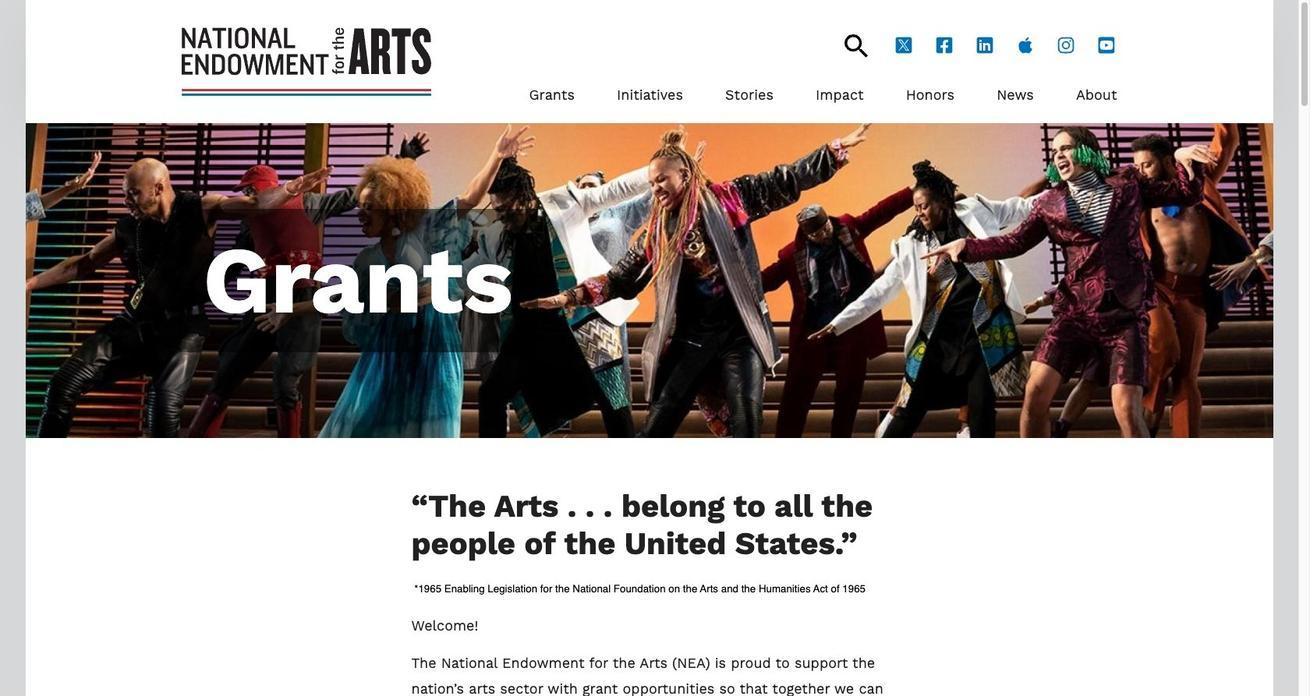 Task type: describe. For each thing, give the bounding box(es) containing it.
4 menu item from the left
[[816, 83, 864, 108]]

3 menu item from the left
[[725, 83, 774, 108]]

actors stretched across the stage image
[[25, 124, 1273, 439]]

5 menu item from the left
[[906, 83, 955, 108]]

2 menu item from the left
[[617, 83, 683, 108]]

1 menu item from the left
[[529, 83, 575, 108]]



Task type: locate. For each thing, give the bounding box(es) containing it.
national endowment for the arts logo image
[[181, 27, 431, 96]]

6 menu item from the left
[[997, 83, 1034, 108]]

menu bar
[[529, 58, 1117, 108]]

menu item
[[529, 83, 575, 108], [617, 83, 683, 108], [725, 83, 774, 108], [816, 83, 864, 108], [906, 83, 955, 108], [997, 83, 1034, 108], [1076, 83, 1117, 108]]

7 menu item from the left
[[1076, 83, 1117, 108]]



Task type: vqa. For each thing, say whether or not it's contained in the screenshot.
1st menu item from right
yes



